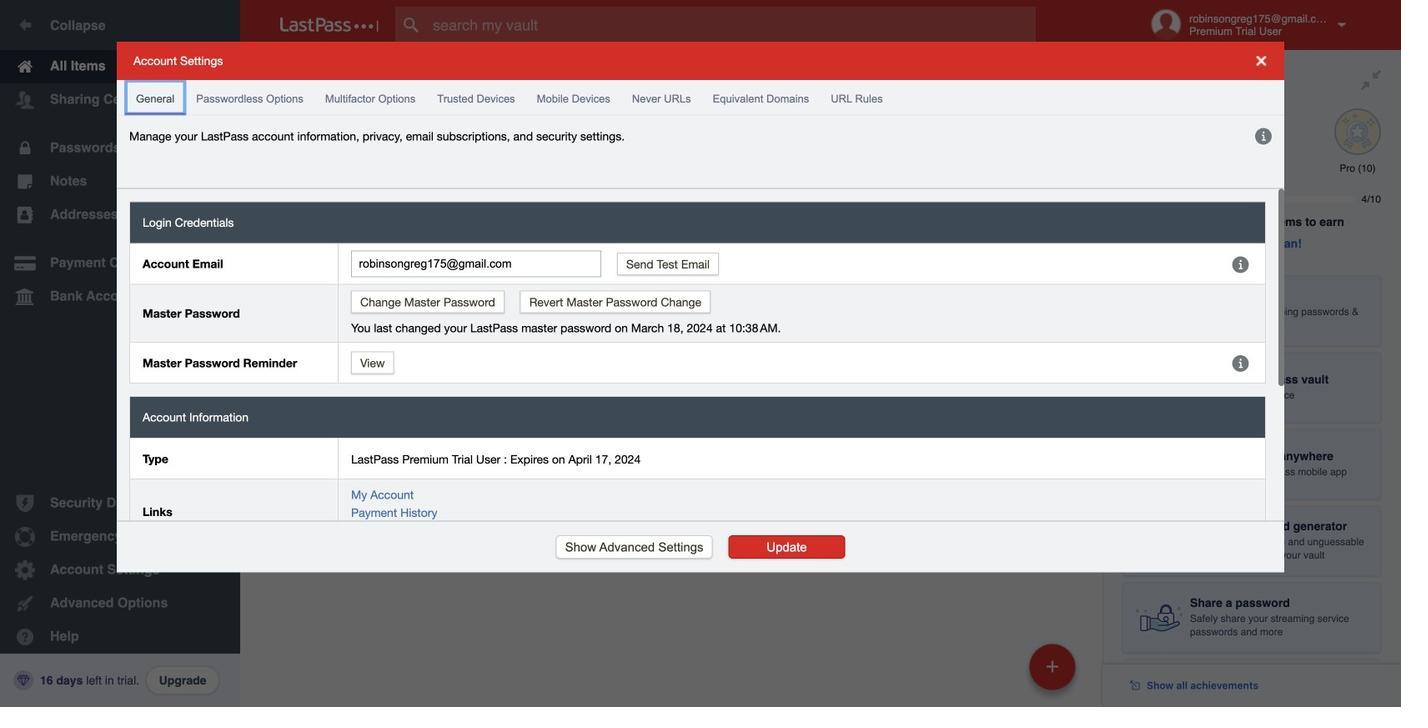 Task type: describe. For each thing, give the bounding box(es) containing it.
lastpass image
[[280, 18, 379, 33]]

new item image
[[1047, 661, 1059, 673]]



Task type: vqa. For each thing, say whether or not it's contained in the screenshot.
text field
no



Task type: locate. For each thing, give the bounding box(es) containing it.
main navigation navigation
[[0, 0, 240, 708]]

Search search field
[[396, 7, 1062, 43]]

new item navigation
[[1024, 639, 1086, 708]]

search my vault text field
[[396, 7, 1062, 43]]

vault options navigation
[[240, 50, 1103, 100]]



